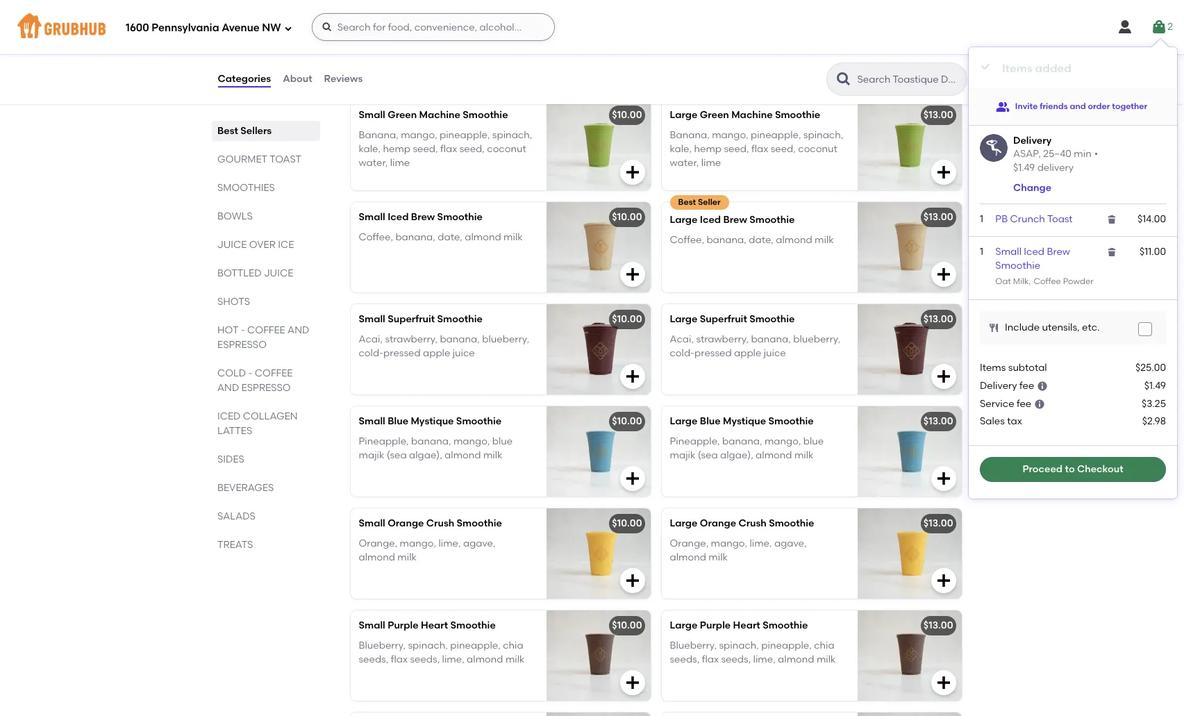 Task type: vqa. For each thing, say whether or not it's contained in the screenshot.


Task type: locate. For each thing, give the bounding box(es) containing it.
seeds,
[[359, 653, 388, 665], [410, 653, 440, 665], [670, 653, 700, 665], [721, 653, 751, 665]]

lime down small green machine smoothie
[[390, 157, 410, 169]]

1 hemp from the left
[[383, 143, 411, 155]]

acai, strawberry, banana, blueberry, cold-pressed apple juice for small superfruit smoothie
[[359, 333, 529, 359]]

machine for large
[[731, 109, 773, 121]]

1 horizontal spatial machine
[[731, 109, 773, 121]]

2 pineapple, banana, mango, blue majik (sea algae), almond milk from the left
[[670, 435, 824, 461]]

orange, mango, lime, agave, almond milk
[[359, 537, 496, 563], [670, 537, 807, 563]]

2 acai, from the left
[[670, 333, 694, 345]]

0 horizontal spatial juice
[[217, 239, 246, 251]]

1 pineapple, from the left
[[359, 435, 409, 447]]

2 orange, from the left
[[670, 537, 709, 549]]

1 orange from the left
[[388, 518, 424, 529]]

1 1 from the top
[[980, 214, 984, 225]]

espresso down 'hot'
[[217, 339, 266, 351]]

coconut for large green machine smoothie
[[798, 143, 837, 155]]

$10.00 for large superfruit smoothie
[[612, 313, 642, 325]]

items for items added
[[1002, 62, 1033, 75]]

1 crush from the left
[[426, 518, 454, 529]]

invite
[[1015, 101, 1038, 111]]

2 juice from the left
[[764, 347, 786, 359]]

acai, down small superfruit smoothie
[[359, 333, 383, 345]]

2 heart from the left
[[733, 620, 760, 632]]

$1.49
[[1013, 162, 1035, 174], [1144, 380, 1166, 392]]

0 horizontal spatial acai,
[[359, 333, 383, 345]]

delivery inside delivery asap, 25–40 min • $1.49 delivery
[[1013, 134, 1052, 146]]

1 machine from the left
[[419, 109, 460, 121]]

orange for large
[[700, 518, 736, 529]]

agave, for large orange crush smoothie
[[774, 537, 807, 549]]

1 mystique from the left
[[411, 416, 454, 427]]

6 $13.00 from the top
[[924, 620, 953, 632]]

2 hemp from the left
[[694, 143, 722, 155]]

4 $13.00 from the top
[[924, 416, 953, 427]]

1 vertical spatial 1
[[980, 246, 984, 257]]

2 purple from the left
[[700, 620, 731, 632]]

juice down bowls
[[217, 239, 246, 251]]

smoothies up small green machine smoothie
[[348, 68, 437, 85]]

2 crush from the left
[[739, 518, 767, 529]]

2 horizontal spatial iced
[[1024, 246, 1045, 257]]

1 vertical spatial smoothies
[[217, 182, 275, 194]]

large blue mystique smoothie
[[670, 416, 814, 427]]

0 horizontal spatial acai, strawberry, banana, blueberry, cold-pressed apple juice
[[359, 333, 529, 359]]

4 large from the top
[[670, 416, 698, 427]]

acai, strawberry, banana, blueberry, cold-pressed apple juice for large superfruit smoothie
[[670, 333, 840, 359]]

1 horizontal spatial banana,
[[670, 129, 710, 141]]

4 seed, from the left
[[771, 143, 796, 155]]

0 horizontal spatial smoothies
[[217, 182, 275, 194]]

2 green from the left
[[700, 109, 729, 121]]

majik down large blue mystique smoothie
[[670, 449, 695, 461]]

orange, mango, lime, agave, almond milk down small orange crush smoothie
[[359, 537, 496, 563]]

pressed down the large superfruit smoothie
[[695, 347, 732, 359]]

items for items subtotal
[[980, 362, 1006, 373]]

0 horizontal spatial majik
[[359, 449, 384, 461]]

1 horizontal spatial heart
[[733, 620, 760, 632]]

1 blue from the left
[[492, 435, 513, 447]]

large superfruit smoothie image
[[857, 304, 962, 395]]

2 superfruit from the left
[[700, 313, 747, 325]]

0 vertical spatial -
[[240, 324, 245, 336]]

almond
[[465, 231, 501, 243], [776, 234, 812, 246], [445, 449, 481, 461], [756, 449, 792, 461], [359, 551, 395, 563], [670, 551, 706, 563], [467, 653, 503, 665], [778, 653, 814, 665]]

$10.00 for large green machine smoothie
[[612, 109, 642, 121]]

juice down small superfruit smoothie
[[453, 347, 475, 359]]

mystique for large
[[723, 416, 766, 427]]

espresso up collagen
[[241, 382, 290, 394]]

$10.00 for large purple heart smoothie
[[612, 620, 642, 632]]

0 horizontal spatial juice
[[453, 347, 475, 359]]

0 horizontal spatial blue
[[388, 416, 408, 427]]

invite friends and order together
[[1015, 101, 1147, 111]]

2 blueberry, spinach, pineapple, chia seeds, flax seeds, lime, almond milk from the left
[[670, 639, 836, 665]]

heart for small
[[421, 620, 448, 632]]

0 horizontal spatial heart
[[421, 620, 448, 632]]

1 horizontal spatial green
[[700, 109, 729, 121]]

best sellers
[[217, 125, 271, 137]]

1 vertical spatial and
[[217, 382, 239, 394]]

1 green from the left
[[388, 109, 417, 121]]

blueberry, spinach, pineapple, chia seeds, flax seeds, lime, almond milk down large purple heart smoothie
[[670, 639, 836, 665]]

apple for large superfruit smoothie
[[734, 347, 761, 359]]

1 horizontal spatial mystique
[[723, 416, 766, 427]]

pineapple, down small purple heart smoothie
[[450, 639, 501, 651]]

nw
[[262, 21, 281, 34]]

pennsylvania
[[152, 21, 219, 34]]

asap,
[[1013, 148, 1041, 160]]

delivery
[[1013, 134, 1052, 146], [980, 380, 1017, 392]]

1 horizontal spatial purple
[[700, 620, 731, 632]]

iced
[[388, 211, 409, 223], [700, 214, 721, 226], [1024, 246, 1045, 257]]

agave, for small orange crush smoothie
[[463, 537, 496, 549]]

coconut for small green machine smoothie
[[487, 143, 526, 155]]

delivery
[[1037, 162, 1074, 174]]

coffee down the hot - coffee and espresso tab
[[254, 367, 292, 379]]

1 horizontal spatial $1.49
[[1144, 380, 1166, 392]]

2 horizontal spatial brew
[[1047, 246, 1070, 257]]

4 $10.00 from the top
[[612, 416, 642, 427]]

2 1 from the top
[[980, 246, 984, 257]]

1 apple from the left
[[423, 347, 450, 359]]

pb crunch toast
[[996, 214, 1073, 225]]

0 horizontal spatial coconut
[[487, 143, 526, 155]]

banana, mango, pineapple, spinach, kale, hemp seed, flax seed, coconut water, lime down small green machine smoothie
[[359, 129, 532, 169]]

orange
[[388, 518, 424, 529], [700, 518, 736, 529]]

orange, mango, lime, agave, almond milk for large
[[670, 537, 807, 563]]

over
[[249, 239, 275, 251]]

Search Toastique Dupont Circle search field
[[856, 73, 962, 86]]

best left sellers
[[217, 125, 238, 137]]

strawberry, for small
[[385, 333, 438, 345]]

coffee inside hot - coffee and espresso
[[247, 324, 285, 336]]

2 blue from the left
[[803, 435, 824, 447]]

1 horizontal spatial date,
[[749, 234, 774, 246]]

$13.00 for pineapple, banana, mango, blue majik (sea algae), almond milk
[[924, 416, 953, 427]]

0 horizontal spatial superfruit
[[388, 313, 435, 325]]

superfruit for small
[[388, 313, 435, 325]]

1 horizontal spatial blue
[[700, 416, 721, 427]]

3 large from the top
[[670, 313, 698, 325]]

small orange crush smoothie
[[359, 518, 502, 529]]

2 algae), from the left
[[720, 449, 753, 461]]

2 apple from the left
[[734, 347, 761, 359]]

green
[[388, 109, 417, 121], [700, 109, 729, 121]]

juice down the large superfruit smoothie
[[764, 347, 786, 359]]

6 large from the top
[[670, 620, 698, 632]]

1 horizontal spatial cold-
[[670, 347, 695, 359]]

people icon image
[[996, 100, 1010, 114]]

strawberry, down the large superfruit smoothie
[[696, 333, 749, 345]]

blueberry,
[[482, 333, 529, 345], [793, 333, 840, 345]]

1 pressed from the left
[[383, 347, 421, 359]]

1 horizontal spatial crush
[[739, 518, 767, 529]]

acai, down the large superfruit smoothie
[[670, 333, 694, 345]]

sales tax
[[980, 415, 1022, 427]]

search icon image
[[835, 71, 852, 88]]

banana, down small green machine smoothie
[[359, 129, 399, 141]]

mystique for small
[[411, 416, 454, 427]]

hot - coffee and espresso tab
[[217, 323, 314, 352]]

about button
[[282, 54, 313, 104]]

1 horizontal spatial pressed
[[695, 347, 732, 359]]

0 horizontal spatial pressed
[[383, 347, 421, 359]]

ice
[[278, 239, 294, 251]]

1 horizontal spatial best
[[678, 197, 696, 207]]

2 blue from the left
[[700, 416, 721, 427]]

items added tooltip
[[969, 39, 1177, 499]]

algae), down large blue mystique smoothie
[[720, 449, 753, 461]]

juice over ice tab
[[217, 238, 314, 252]]

items added
[[1002, 62, 1072, 75]]

2 banana, from the left
[[670, 129, 710, 141]]

1 purple from the left
[[388, 620, 419, 632]]

items left added
[[1002, 62, 1033, 75]]

3 $10.00 from the top
[[612, 313, 642, 325]]

lime, down large orange crush smoothie
[[750, 537, 772, 549]]

lime, down large purple heart smoothie
[[753, 653, 776, 665]]

smoothie for small blue mystique smoothie image
[[456, 416, 502, 427]]

best
[[217, 125, 238, 137], [678, 197, 696, 207]]

1 horizontal spatial blueberry, spinach, pineapple, chia seeds, flax seeds, lime, almond milk
[[670, 639, 836, 665]]

0 vertical spatial smoothies
[[348, 68, 437, 85]]

cold- for small
[[359, 347, 383, 359]]

pineapple, down large green machine smoothie
[[751, 129, 801, 141]]

1 kale, from the left
[[359, 143, 381, 155]]

orange, down small orange crush smoothie
[[359, 537, 397, 549]]

1 horizontal spatial juice
[[264, 267, 293, 279]]

1 orange, mango, lime, agave, almond milk from the left
[[359, 537, 496, 563]]

service
[[980, 398, 1014, 410]]

0 vertical spatial best
[[217, 125, 238, 137]]

(sea down small blue mystique smoothie
[[387, 449, 407, 461]]

0 horizontal spatial coffee, banana, date, almond milk
[[359, 231, 523, 243]]

agave, down small orange crush smoothie
[[463, 537, 496, 549]]

1 superfruit from the left
[[388, 313, 435, 325]]

pineapple, banana, mango, blue majik (sea algae), almond milk down large blue mystique smoothie
[[670, 435, 824, 461]]

0 horizontal spatial iced
[[388, 211, 409, 223]]

0 horizontal spatial orange, mango, lime, agave, almond milk
[[359, 537, 496, 563]]

0 horizontal spatial water,
[[359, 157, 388, 169]]

agave,
[[463, 537, 496, 549], [774, 537, 807, 549]]

espresso for hot
[[217, 339, 266, 351]]

1 juice from the left
[[453, 347, 475, 359]]

agave, down large orange crush smoothie
[[774, 537, 807, 549]]

delivery for asap,
[[1013, 134, 1052, 146]]

0 horizontal spatial agave,
[[463, 537, 496, 549]]

0 horizontal spatial lime
[[390, 157, 410, 169]]

seller
[[698, 197, 721, 207]]

acai, strawberry, banana, blueberry, cold-pressed apple juice down small superfruit smoothie
[[359, 333, 529, 359]]

juice inside tab
[[264, 267, 293, 279]]

0 vertical spatial delivery
[[1013, 134, 1052, 146]]

small superfruit smoothie image
[[546, 304, 650, 395]]

and for cold - coffee and espresso
[[217, 382, 239, 394]]

pineapple, banana, mango, blue majik (sea algae), almond milk down small blue mystique smoothie
[[359, 435, 513, 461]]

banana, for small iced brew smoothie
[[395, 231, 435, 243]]

small blue mystique smoothie image
[[546, 407, 650, 497]]

delivery up service
[[980, 380, 1017, 392]]

smoothie for 'large orange crush smoothie' image
[[769, 518, 814, 529]]

1 vertical spatial items
[[980, 362, 1006, 373]]

best left seller in the right of the page
[[678, 197, 696, 207]]

small purple heart smoothie image
[[546, 611, 650, 701]]

•
[[1094, 148, 1098, 160]]

and down shots tab on the left of the page
[[287, 324, 309, 336]]

smoothies down the gourmet
[[217, 182, 275, 194]]

2 acai, strawberry, banana, blueberry, cold-pressed apple juice from the left
[[670, 333, 840, 359]]

1 horizontal spatial chia
[[814, 639, 835, 651]]

1 horizontal spatial pineapple, banana, mango, blue majik (sea algae), almond milk
[[670, 435, 824, 461]]

orange for small
[[388, 518, 424, 529]]

1 pineapple, banana, mango, blue majik (sea algae), almond milk from the left
[[359, 435, 513, 461]]

2 water, from the left
[[670, 157, 699, 169]]

blueberry, down large purple heart smoothie
[[670, 639, 717, 651]]

espresso inside cold - coffee and espresso
[[241, 382, 290, 394]]

0 horizontal spatial banana,
[[359, 129, 399, 141]]

0 vertical spatial coffee
[[247, 324, 285, 336]]

- right 'hot'
[[240, 324, 245, 336]]

0 horizontal spatial mystique
[[411, 416, 454, 427]]

friends
[[1040, 101, 1068, 111]]

$1.49 down asap,
[[1013, 162, 1035, 174]]

orange, mango, lime, agave, almond milk down large orange crush smoothie
[[670, 537, 807, 563]]

0 horizontal spatial banana, mango, pineapple, spinach, kale, hemp seed, flax seed, coconut water, lime
[[359, 129, 532, 169]]

1 cold- from the left
[[359, 347, 383, 359]]

1 horizontal spatial majik
[[670, 449, 695, 461]]

1 large from the top
[[670, 109, 698, 121]]

1 strawberry, from the left
[[385, 333, 438, 345]]

$13.00 for banana, mango, pineapple, spinach, kale, hemp seed, flax seed, coconut water, lime
[[924, 109, 953, 121]]

large for large purple heart smoothie
[[670, 620, 698, 632]]

mango, down small orange crush smoothie
[[400, 537, 436, 549]]

algae), for small
[[409, 449, 442, 461]]

orange, down large orange crush smoothie
[[670, 537, 709, 549]]

2 pineapple, from the left
[[670, 435, 720, 447]]

blueberry, down small purple heart smoothie
[[359, 639, 406, 651]]

1 horizontal spatial blueberry,
[[793, 333, 840, 345]]

1 horizontal spatial apple
[[734, 347, 761, 359]]

small green machine smoothie image
[[546, 100, 650, 191]]

etc.
[[1082, 321, 1100, 333]]

items subtotal
[[980, 362, 1047, 373]]

pineapple,
[[359, 435, 409, 447], [670, 435, 720, 447]]

1 vertical spatial small iced brew smoothie
[[996, 246, 1070, 272]]

coffee, for small
[[359, 231, 393, 243]]

blueberry, for small
[[359, 639, 406, 651]]

superfruit
[[388, 313, 435, 325], [700, 313, 747, 325]]

pressed down small superfruit smoothie
[[383, 347, 421, 359]]

hemp down small green machine smoothie
[[383, 143, 411, 155]]

treats tab
[[217, 538, 314, 552]]

strawberry,
[[385, 333, 438, 345], [696, 333, 749, 345]]

water,
[[359, 157, 388, 169], [670, 157, 699, 169]]

delivery icon image
[[980, 134, 1008, 162]]

1 lime from the left
[[390, 157, 410, 169]]

svg image
[[1117, 19, 1134, 35], [1151, 19, 1168, 35], [980, 61, 991, 72], [624, 164, 641, 181], [624, 266, 641, 283], [935, 266, 952, 283], [988, 322, 999, 333], [935, 368, 952, 385], [624, 470, 641, 487], [935, 573, 952, 589], [624, 675, 641, 691], [935, 675, 952, 691]]

$10.00 for large orange crush smoothie
[[612, 518, 642, 529]]

0 horizontal spatial orange,
[[359, 537, 397, 549]]

date, for small iced brew smoothie
[[438, 231, 463, 243]]

1 horizontal spatial iced
[[700, 214, 721, 226]]

fee down subtotal
[[1020, 380, 1034, 392]]

1 agave, from the left
[[463, 537, 496, 549]]

shots tab
[[217, 294, 314, 309]]

date, for large iced brew smoothie
[[749, 234, 774, 246]]

0 vertical spatial items
[[1002, 62, 1033, 75]]

1 banana, from the left
[[359, 129, 399, 141]]

1 horizontal spatial coconut
[[798, 143, 837, 155]]

mango, for large orange crush smoothie
[[711, 537, 747, 549]]

5 $13.00 from the top
[[924, 518, 953, 529]]

0 horizontal spatial best
[[217, 125, 238, 137]]

- for cold
[[248, 367, 252, 379]]

lime up seller in the right of the page
[[701, 157, 721, 169]]

1 vertical spatial delivery
[[980, 380, 1017, 392]]

mango, down large orange crush smoothie
[[711, 537, 747, 549]]

reviews
[[324, 73, 363, 85]]

order
[[1088, 101, 1110, 111]]

-
[[240, 324, 245, 336], [248, 367, 252, 379]]

coffee down shots tab on the left of the page
[[247, 324, 285, 336]]

0 horizontal spatial pineapple,
[[359, 435, 409, 447]]

banana, for large iced brew smoothie
[[707, 234, 747, 246]]

1 horizontal spatial coffee, banana, date, almond milk
[[670, 234, 834, 246]]

2 large from the top
[[670, 214, 698, 226]]

1 horizontal spatial -
[[248, 367, 252, 379]]

1 coconut from the left
[[487, 143, 526, 155]]

0 horizontal spatial (sea
[[387, 449, 407, 461]]

mango, down small green machine smoothie
[[401, 129, 437, 141]]

blueberry, spinach, pineapple, chia seeds, flax seeds, lime, almond milk
[[359, 639, 525, 665], [670, 639, 836, 665]]

1 blue from the left
[[388, 416, 408, 427]]

small for banana, mango, pineapple, spinach, kale, hemp seed, flax seed, coconut water, lime
[[359, 109, 385, 121]]

mango, for small orange crush smoothie
[[400, 537, 436, 549]]

pineapple, banana, mango, blue majik (sea algae), almond milk
[[359, 435, 513, 461], [670, 435, 824, 461]]

brew inside small iced brew smoothie
[[1047, 246, 1070, 257]]

1 algae), from the left
[[409, 449, 442, 461]]

1 acai, strawberry, banana, blueberry, cold-pressed apple juice from the left
[[359, 333, 529, 359]]

small for coffee, banana, date, almond milk
[[359, 211, 385, 223]]

0 horizontal spatial blueberry,
[[482, 333, 529, 345]]

0 horizontal spatial blueberry, spinach, pineapple, chia seeds, flax seeds, lime, almond milk
[[359, 639, 525, 665]]

1 water, from the left
[[359, 157, 388, 169]]

lime for large
[[701, 157, 721, 169]]

green for large
[[700, 109, 729, 121]]

1 orange, from the left
[[359, 537, 397, 549]]

2 orange from the left
[[700, 518, 736, 529]]

sides tab
[[217, 452, 314, 467]]

3 $13.00 from the top
[[924, 313, 953, 325]]

2 majik from the left
[[670, 449, 695, 461]]

1 horizontal spatial hemp
[[694, 143, 722, 155]]

1 horizontal spatial and
[[287, 324, 309, 336]]

0 horizontal spatial $1.49
[[1013, 162, 1035, 174]]

cold- down small superfruit smoothie
[[359, 347, 383, 359]]

1 blueberry, spinach, pineapple, chia seeds, flax seeds, lime, almond milk from the left
[[359, 639, 525, 665]]

blueberry, for large superfruit smoothie
[[793, 333, 840, 345]]

1 chia from the left
[[503, 639, 523, 651]]

1 horizontal spatial acai, strawberry, banana, blueberry, cold-pressed apple juice
[[670, 333, 840, 359]]

and inside cold - coffee and espresso
[[217, 382, 239, 394]]

2 cold- from the left
[[670, 347, 695, 359]]

majik for small
[[359, 449, 384, 461]]

coffee,
[[359, 231, 393, 243], [670, 234, 704, 246]]

$1.49 up the $3.25
[[1144, 380, 1166, 392]]

chia for small purple heart smoothie
[[503, 639, 523, 651]]

1 (sea from the left
[[387, 449, 407, 461]]

banana, down large green machine smoothie
[[670, 129, 710, 141]]

1 horizontal spatial orange, mango, lime, agave, almond milk
[[670, 537, 807, 563]]

0 horizontal spatial and
[[217, 382, 239, 394]]

pineapple, down small blue mystique smoothie
[[359, 435, 409, 447]]

blueberry, spinach, pineapple, chia seeds, flax seeds, lime, almond milk down small purple heart smoothie
[[359, 639, 525, 665]]

heart
[[421, 620, 448, 632], [733, 620, 760, 632]]

banana, for large blue mystique smoothie
[[722, 435, 762, 447]]

0 horizontal spatial pineapple, banana, mango, blue majik (sea algae), almond milk
[[359, 435, 513, 461]]

algae),
[[409, 449, 442, 461], [720, 449, 753, 461]]

1 $10.00 from the top
[[612, 109, 642, 121]]

juice down ice
[[264, 267, 293, 279]]

1 blueberry, from the left
[[359, 639, 406, 651]]

fee up tax
[[1017, 398, 1032, 410]]

banana, for small blue mystique smoothie
[[411, 435, 451, 447]]

2 mystique from the left
[[723, 416, 766, 427]]

mango, down large green machine smoothie
[[712, 129, 748, 141]]

1 $13.00 from the top
[[924, 109, 953, 121]]

large purple heart smoothie image
[[857, 611, 962, 701]]

strawberry, for large
[[696, 333, 749, 345]]

2 strawberry, from the left
[[696, 333, 749, 345]]

small gingerberry smoothie image
[[546, 713, 650, 716]]

gourmet
[[217, 153, 267, 165]]

2 orange, mango, lime, agave, almond milk from the left
[[670, 537, 807, 563]]

fee
[[1020, 380, 1034, 392], [1017, 398, 1032, 410]]

1 horizontal spatial strawberry,
[[696, 333, 749, 345]]

apple down the large superfruit smoothie
[[734, 347, 761, 359]]

0 vertical spatial juice
[[217, 239, 246, 251]]

purple for small
[[388, 620, 419, 632]]

crush for large
[[739, 518, 767, 529]]

2 banana, mango, pineapple, spinach, kale, hemp seed, flax seed, coconut water, lime from the left
[[670, 129, 843, 169]]

0 horizontal spatial green
[[388, 109, 417, 121]]

large iced brew smoothie image
[[857, 202, 962, 293]]

1 horizontal spatial superfruit
[[700, 313, 747, 325]]

banana,
[[395, 231, 435, 243], [707, 234, 747, 246], [440, 333, 480, 345], [751, 333, 791, 345], [411, 435, 451, 447], [722, 435, 762, 447]]

- right cold
[[248, 367, 252, 379]]

0 horizontal spatial kale,
[[359, 143, 381, 155]]

salads
[[217, 510, 255, 522]]

kale,
[[359, 143, 381, 155], [670, 143, 692, 155]]

- inside cold - coffee and espresso
[[248, 367, 252, 379]]

1 banana, mango, pineapple, spinach, kale, hemp seed, flax seed, coconut water, lime from the left
[[359, 129, 532, 169]]

2 blueberry, from the left
[[793, 333, 840, 345]]

and down cold
[[217, 382, 239, 394]]

cold- down the large superfruit smoothie
[[670, 347, 695, 359]]

1600
[[126, 21, 149, 34]]

smoothies inside tab
[[217, 182, 275, 194]]

0 horizontal spatial blue
[[492, 435, 513, 447]]

1 heart from the left
[[421, 620, 448, 632]]

pineapple, down large purple heart smoothie
[[761, 639, 812, 651]]

0 vertical spatial espresso
[[217, 339, 266, 351]]

large
[[670, 109, 698, 121], [670, 214, 698, 226], [670, 313, 698, 325], [670, 416, 698, 427], [670, 518, 698, 529], [670, 620, 698, 632]]

blue for large
[[700, 416, 721, 427]]

0 horizontal spatial machine
[[419, 109, 460, 121]]

majik down small blue mystique smoothie
[[359, 449, 384, 461]]

acai, strawberry, banana, blueberry, cold-pressed apple juice down the large superfruit smoothie
[[670, 333, 840, 359]]

blue for large blue mystique smoothie
[[803, 435, 824, 447]]

espresso inside hot - coffee and espresso
[[217, 339, 266, 351]]

blue
[[492, 435, 513, 447], [803, 435, 824, 447]]

0 horizontal spatial coffee,
[[359, 231, 393, 243]]

1 horizontal spatial lime
[[701, 157, 721, 169]]

banana,
[[359, 129, 399, 141], [670, 129, 710, 141]]

1 horizontal spatial kale,
[[670, 143, 692, 155]]

0 horizontal spatial purple
[[388, 620, 419, 632]]

1 majik from the left
[[359, 449, 384, 461]]

2 seed, from the left
[[460, 143, 485, 155]]

2 lime from the left
[[701, 157, 721, 169]]

purple
[[388, 620, 419, 632], [700, 620, 731, 632]]

2 (sea from the left
[[698, 449, 718, 461]]

Search for food, convenience, alcohol... search field
[[312, 13, 555, 41]]

1 for pb
[[980, 214, 984, 225]]

machine for small
[[419, 109, 460, 121]]

lime for small
[[390, 157, 410, 169]]

coffee
[[1034, 277, 1061, 286]]

pineapple, down large blue mystique smoothie
[[670, 435, 720, 447]]

1 vertical spatial fee
[[1017, 398, 1032, 410]]

smoothie for small purple heart smoothie image
[[450, 620, 496, 632]]

date,
[[438, 231, 463, 243], [749, 234, 774, 246]]

hemp down large green machine smoothie
[[694, 143, 722, 155]]

svg image
[[321, 22, 332, 33], [284, 24, 292, 32], [935, 164, 952, 181], [1107, 214, 1118, 225], [1107, 246, 1118, 257], [1141, 325, 1149, 333], [624, 368, 641, 385], [1037, 381, 1048, 392], [1034, 399, 1045, 410], [935, 470, 952, 487], [624, 573, 641, 589]]

pineapple, for large
[[670, 435, 720, 447]]

2 coconut from the left
[[798, 143, 837, 155]]

0 horizontal spatial date,
[[438, 231, 463, 243]]

and inside hot - coffee and espresso
[[287, 324, 309, 336]]

banana, mango, pineapple, spinach, kale, hemp seed, flax seed, coconut water, lime down large green machine smoothie
[[670, 129, 843, 169]]

superfruit for large
[[700, 313, 747, 325]]

1 horizontal spatial orange,
[[670, 537, 709, 549]]

1
[[980, 214, 984, 225], [980, 246, 984, 257]]

0 horizontal spatial blueberry,
[[359, 639, 406, 651]]

- inside hot - coffee and espresso
[[240, 324, 245, 336]]

and
[[1070, 101, 1086, 111]]

algae), down small blue mystique smoothie
[[409, 449, 442, 461]]

6 $10.00 from the top
[[612, 620, 642, 632]]

1 horizontal spatial agave,
[[774, 537, 807, 549]]

1 acai, from the left
[[359, 333, 383, 345]]

1 horizontal spatial coffee,
[[670, 234, 704, 246]]

1 horizontal spatial acai,
[[670, 333, 694, 345]]

4 seeds, from the left
[[721, 653, 751, 665]]

hemp
[[383, 143, 411, 155], [694, 143, 722, 155]]

1 horizontal spatial algae),
[[720, 449, 753, 461]]

machine
[[419, 109, 460, 121], [731, 109, 773, 121]]

1 left pb
[[980, 214, 984, 225]]

2 machine from the left
[[731, 109, 773, 121]]

5 large from the top
[[670, 518, 698, 529]]

pineapple, down small green machine smoothie
[[440, 129, 490, 141]]

collagen
[[243, 410, 297, 422]]

strawberry, down small superfruit smoothie
[[385, 333, 438, 345]]

1 left small iced brew smoothie link
[[980, 246, 984, 257]]

0 horizontal spatial hemp
[[383, 143, 411, 155]]

apple down small superfruit smoothie
[[423, 347, 450, 359]]

flax down large green machine smoothie
[[751, 143, 768, 155]]

smoothie inside small iced brew smoothie
[[996, 260, 1041, 272]]

smoothies tab
[[217, 181, 314, 195]]

best inside "best sellers" tab
[[217, 125, 238, 137]]

treats
[[217, 539, 253, 551]]

0 horizontal spatial chia
[[503, 639, 523, 651]]

blueberry,
[[359, 639, 406, 651], [670, 639, 717, 651]]

small for acai, strawberry, banana, blueberry, cold-pressed apple juice
[[359, 313, 385, 325]]

0 horizontal spatial apple
[[423, 347, 450, 359]]

2 chia from the left
[[814, 639, 835, 651]]

(sea down large blue mystique smoothie
[[698, 449, 718, 461]]

2 blueberry, from the left
[[670, 639, 717, 651]]

1 vertical spatial $1.49
[[1144, 380, 1166, 392]]

(sea for small
[[387, 449, 407, 461]]

2 agave, from the left
[[774, 537, 807, 549]]

items up delivery fee
[[980, 362, 1006, 373]]

$14.00
[[1138, 214, 1166, 225]]

banana, for small
[[359, 129, 399, 141]]

small orange crush smoothie image
[[546, 509, 650, 599]]

(sea for large
[[698, 449, 718, 461]]

- for hot
[[240, 324, 245, 336]]

water, for large
[[670, 157, 699, 169]]

1 horizontal spatial water,
[[670, 157, 699, 169]]

blue
[[388, 416, 408, 427], [700, 416, 721, 427]]

delivery up asap,
[[1013, 134, 1052, 146]]

water, for small
[[359, 157, 388, 169]]

coconut
[[487, 143, 526, 155], [798, 143, 837, 155]]

2 pressed from the left
[[695, 347, 732, 359]]

0 vertical spatial 1
[[980, 214, 984, 225]]

mango,
[[401, 129, 437, 141], [712, 129, 748, 141], [453, 435, 490, 447], [765, 435, 801, 447], [400, 537, 436, 549], [711, 537, 747, 549]]

2 kale, from the left
[[670, 143, 692, 155]]

5 $10.00 from the top
[[612, 518, 642, 529]]

1 blueberry, from the left
[[482, 333, 529, 345]]

coffee inside cold - coffee and espresso
[[254, 367, 292, 379]]



Task type: describe. For each thing, give the bounding box(es) containing it.
delivery for fee
[[980, 380, 1017, 392]]

juice for small superfruit smoothie
[[453, 347, 475, 359]]

$11.00
[[1140, 246, 1166, 257]]

smoothie for small green machine smoothie image
[[463, 109, 508, 121]]

algae), for large
[[720, 449, 753, 461]]

proceed to checkout
[[1023, 463, 1124, 475]]

2 $13.00 from the top
[[924, 211, 953, 223]]

categories
[[218, 73, 271, 85]]

$25.00
[[1136, 362, 1166, 373]]

pb crunch toast link
[[996, 214, 1073, 225]]

powder
[[1063, 277, 1094, 286]]

beverages tab
[[217, 481, 314, 495]]

$13.00 for acai, strawberry, banana, blueberry, cold-pressed apple juice
[[924, 313, 953, 325]]

smoothie for large green machine smoothie image
[[775, 109, 820, 121]]

shots
[[217, 296, 250, 308]]

bottled juice tab
[[217, 266, 314, 281]]

large superfruit smoothie
[[670, 313, 795, 325]]

svg image inside 2 button
[[1151, 19, 1168, 35]]

orange, mango, lime, agave, almond milk for small
[[359, 537, 496, 563]]

1 seed, from the left
[[413, 143, 438, 155]]

small purple heart smoothie
[[359, 620, 496, 632]]

delivery fee
[[980, 380, 1034, 392]]

crunch
[[1010, 214, 1045, 225]]

kale, for large
[[670, 143, 692, 155]]

juice over ice
[[217, 239, 294, 251]]

large green machine smoothie
[[670, 109, 820, 121]]

3 seed, from the left
[[724, 143, 749, 155]]

small for orange, mango, lime, agave, almond milk
[[359, 518, 385, 529]]

large iced brew smoothie
[[670, 214, 795, 226]]

change button
[[1013, 181, 1052, 195]]

beverages
[[217, 482, 274, 494]]

25–40
[[1043, 148, 1072, 160]]

lattes
[[217, 425, 252, 437]]

chia for large purple heart smoothie
[[814, 639, 835, 651]]

to
[[1065, 463, 1075, 475]]

$10.00 for large blue mystique smoothie
[[612, 416, 642, 427]]

sellers
[[240, 125, 271, 137]]

fee for delivery fee
[[1020, 380, 1034, 392]]

large purple heart smoothie
[[670, 620, 808, 632]]

majik for large
[[670, 449, 695, 461]]

banana, mango, pineapple, spinach, kale, hemp seed, flax seed, coconut water, lime for small
[[359, 129, 532, 169]]

best seller
[[678, 197, 721, 207]]

large for large iced brew smoothie
[[670, 214, 698, 226]]

pineapple, banana, mango, blue majik (sea algae), almond milk for large
[[670, 435, 824, 461]]

checkout
[[1077, 463, 1124, 475]]

invite friends and order together button
[[996, 94, 1147, 119]]

small iced brew smoothie image
[[546, 202, 650, 293]]

small for pineapple, banana, mango, blue majik (sea algae), almond milk
[[359, 416, 385, 427]]

crush for small
[[426, 518, 454, 529]]

0 vertical spatial small iced brew smoothie
[[359, 211, 483, 223]]

avenue
[[222, 21, 260, 34]]

include
[[1005, 321, 1040, 333]]

apple for small superfruit smoothie
[[423, 347, 450, 359]]

lime, down small purple heart smoothie
[[442, 653, 464, 665]]

iced inside small iced brew smoothie
[[1024, 246, 1045, 257]]

coffee, banana, date, almond milk for large iced brew smoothie
[[670, 234, 834, 246]]

banana, for large
[[670, 129, 710, 141]]

categories button
[[217, 54, 272, 104]]

green for small
[[388, 109, 417, 121]]

hot - coffee and espresso
[[217, 324, 309, 351]]

hemp for large
[[694, 143, 722, 155]]

1 horizontal spatial brew
[[723, 214, 747, 226]]

blue for small blue mystique smoothie
[[492, 435, 513, 447]]

blueberry, spinach, pineapple, chia seeds, flax seeds, lime, almond milk for small purple heart smoothie
[[359, 639, 525, 665]]

gourmet toast
[[217, 153, 301, 165]]

flax down small green machine smoothie
[[440, 143, 457, 155]]

include utensils, etc.
[[1005, 321, 1100, 333]]

min
[[1074, 148, 1092, 160]]

lime, down small orange crush smoothie
[[439, 537, 461, 549]]

1 seeds, from the left
[[359, 653, 388, 665]]

1 horizontal spatial smoothies
[[348, 68, 437, 85]]

bowls
[[217, 210, 252, 222]]

small for blueberry, spinach, pineapple, chia seeds, flax seeds, lime, almond milk
[[359, 620, 385, 632]]

mango, for small green machine smoothie
[[401, 129, 437, 141]]

bottled juice
[[217, 267, 293, 279]]

hot
[[217, 324, 238, 336]]

orange, for large
[[670, 537, 709, 549]]

small superfruit smoothie
[[359, 313, 483, 325]]

best for best sellers
[[217, 125, 238, 137]]

best for best seller
[[678, 197, 696, 207]]

$1.49 inside delivery asap, 25–40 min • $1.49 delivery
[[1013, 162, 1035, 174]]

acai, for large
[[670, 333, 694, 345]]

salads tab
[[217, 509, 314, 524]]

cold - coffee and espresso
[[217, 367, 292, 394]]

large green machine smoothie image
[[857, 100, 962, 191]]

utensils,
[[1042, 321, 1080, 333]]

$2.98
[[1142, 415, 1166, 427]]

large gingerberry smoothie image
[[857, 713, 962, 716]]

sales
[[980, 415, 1005, 427]]

proceed
[[1023, 463, 1063, 475]]

espresso for cold
[[241, 382, 290, 394]]

mango, down large blue mystique smoothie
[[765, 435, 801, 447]]

change
[[1013, 182, 1052, 194]]

cold - coffee and espresso tab
[[217, 366, 314, 395]]

$13.00 for blueberry, spinach, pineapple, chia seeds, flax seeds, lime, almond milk
[[924, 620, 953, 632]]

pb
[[996, 214, 1008, 225]]

purple for large
[[700, 620, 731, 632]]

coffee for hot
[[247, 324, 285, 336]]

service fee
[[980, 398, 1032, 410]]

cold- for large
[[670, 347, 695, 359]]

2 $10.00 from the top
[[612, 211, 642, 223]]

large for large superfruit smoothie
[[670, 313, 698, 325]]

mango, down small blue mystique smoothie
[[453, 435, 490, 447]]

$3.25
[[1142, 398, 1166, 410]]

blue for small
[[388, 416, 408, 427]]

milk
[[1013, 277, 1029, 286]]

large blue mystique smoothie image
[[857, 407, 962, 497]]

tax
[[1007, 415, 1022, 427]]

1 for small
[[980, 246, 984, 257]]

pineapple, for small
[[359, 435, 409, 447]]

gourmet toast tab
[[217, 152, 314, 167]]

coffee for cold
[[254, 367, 292, 379]]

0 horizontal spatial brew
[[411, 211, 435, 223]]

iced
[[217, 410, 240, 422]]

acai, for small
[[359, 333, 383, 345]]

small inside small iced brew smoothie
[[996, 246, 1022, 257]]

orange, for small
[[359, 537, 397, 549]]

smoothie for large purple heart smoothie image
[[763, 620, 808, 632]]

smoothie for small orange crush smoothie image
[[457, 518, 502, 529]]

oat milk coffee powder
[[996, 277, 1094, 286]]

$13.00 for orange, mango, lime, agave, almond milk
[[924, 518, 953, 529]]

oat
[[996, 277, 1011, 286]]

smoothie for large blue mystique smoothie image in the right of the page
[[768, 416, 814, 427]]

cold
[[217, 367, 246, 379]]

pressed for small
[[383, 347, 421, 359]]

flax down large purple heart smoothie
[[702, 653, 719, 665]]

iced collagen lattes tab
[[217, 409, 314, 438]]

flax down small purple heart smoothie
[[391, 653, 408, 665]]

bottled
[[217, 267, 261, 279]]

3 seeds, from the left
[[670, 653, 700, 665]]

iced collagen lattes
[[217, 410, 297, 437]]

pineapple, banana, mango, blue majik (sea algae), almond milk for small
[[359, 435, 513, 461]]

hemp for small
[[383, 143, 411, 155]]

sides
[[217, 454, 244, 465]]

smoky chipotle turkey toast image
[[546, 0, 650, 38]]

small green machine smoothie
[[359, 109, 508, 121]]

fee for service fee
[[1017, 398, 1032, 410]]

banana, mango, pineapple, spinach, kale, hemp seed, flax seed, coconut water, lime for large
[[670, 129, 843, 169]]

added
[[1035, 62, 1072, 75]]

delivery asap, 25–40 min • $1.49 delivery
[[1013, 134, 1098, 174]]

blueberry, for large
[[670, 639, 717, 651]]

coffee, for large
[[670, 234, 704, 246]]

2 seeds, from the left
[[410, 653, 440, 665]]

small iced brew smoothie link
[[996, 246, 1070, 272]]

about
[[283, 73, 312, 85]]

and for hot - coffee and espresso
[[287, 324, 309, 336]]

small iced brew smoothie inside items added tooltip
[[996, 246, 1070, 272]]

pineapple, for large green machine smoothie
[[751, 129, 801, 141]]

large for large green machine smoothie
[[670, 109, 698, 121]]

2 button
[[1151, 15, 1173, 40]]

reviews button
[[323, 54, 363, 104]]

toast
[[1047, 214, 1073, 225]]

large for large orange crush smoothie
[[670, 518, 698, 529]]

main navigation navigation
[[0, 0, 1184, 54]]

large for large blue mystique smoothie
[[670, 416, 698, 427]]

small blue mystique smoothie
[[359, 416, 502, 427]]

coffee, banana, date, almond milk for small iced brew smoothie
[[359, 231, 523, 243]]

best sellers tab
[[217, 124, 314, 138]]

proceed to checkout button
[[980, 457, 1166, 482]]

blueberry, spinach, pineapple, chia seeds, flax seeds, lime, almond milk for large purple heart smoothie
[[670, 639, 836, 665]]

large orange crush smoothie
[[670, 518, 814, 529]]

together
[[1112, 101, 1147, 111]]

bowls tab
[[217, 209, 314, 224]]

1600 pennsylvania avenue nw
[[126, 21, 281, 34]]

large orange crush smoothie image
[[857, 509, 962, 599]]

subtotal
[[1008, 362, 1047, 373]]

2
[[1168, 21, 1173, 33]]

juice inside "tab"
[[217, 239, 246, 251]]

toast
[[269, 153, 301, 165]]



